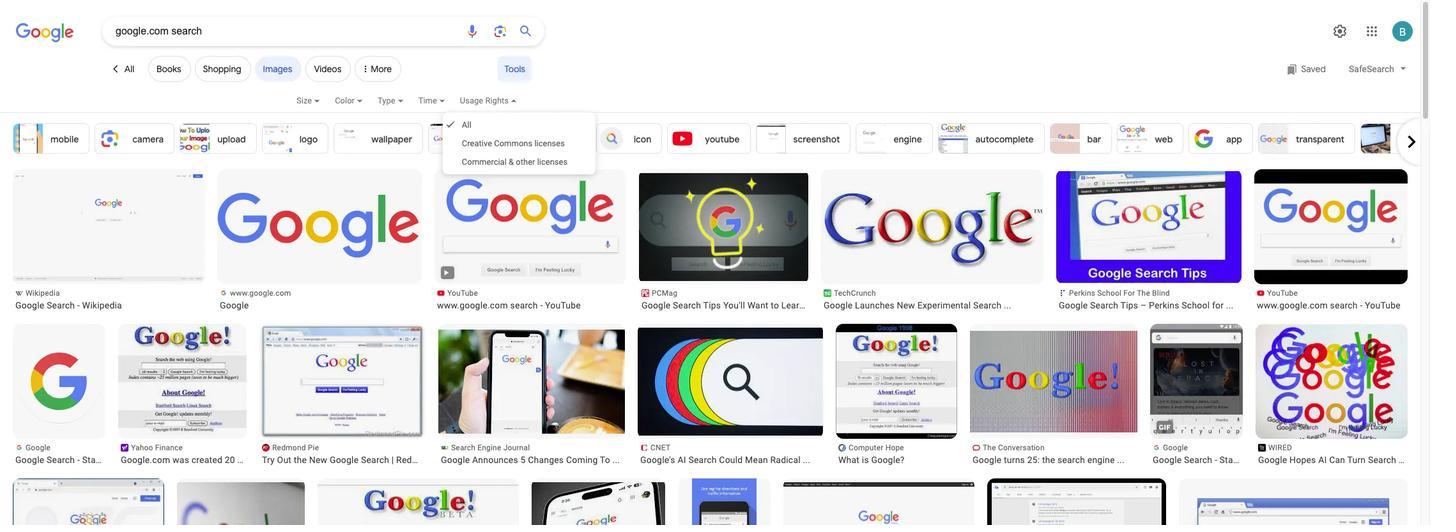 Task type: locate. For each thing, give the bounding box(es) containing it.
books
[[157, 63, 181, 75]]

1 vertical spatial list
[[13, 169, 1430, 525]]

0 horizontal spatial the
[[983, 443, 996, 452]]

0 vertical spatial list
[[13, 123, 1430, 154]]

1 horizontal spatial www.google.com search - youtube list item
[[1254, 169, 1408, 311]]

1 horizontal spatial pie
[[438, 455, 451, 465]]

a
[[1417, 455, 1422, 465]]

google launches new experimental search features for tracking your online  purchases, reservations & events from gmail | techcrunch image
[[821, 181, 1043, 273]]

0 horizontal spatial all link
[[102, 56, 144, 82]]

can
[[1329, 455, 1345, 465]]

the right '25:'
[[1042, 455, 1055, 465]]

google
[[15, 300, 44, 311], [220, 300, 249, 311], [642, 300, 671, 311], [824, 300, 853, 311], [1059, 300, 1088, 311], [26, 443, 51, 452], [1163, 443, 1188, 452], [15, 455, 44, 465], [330, 455, 359, 465], [441, 455, 470, 465], [973, 455, 1002, 465], [1153, 455, 1182, 465], [1258, 455, 1287, 465]]

www.google.com search - youtube element
[[437, 300, 624, 311], [1257, 300, 1405, 311]]

1 horizontal spatial wikipedia
[[82, 300, 122, 311]]

with down wired
[[1290, 455, 1307, 465]]

0 vertical spatial all link
[[102, 56, 144, 82]]

tips inside "list item"
[[1121, 300, 1138, 311]]

all left the books
[[125, 63, 134, 75]]

1 ai from the left
[[678, 455, 686, 465]]

wired
[[1268, 443, 1292, 452]]

wikipedia
[[26, 289, 60, 298], [82, 300, 122, 311]]

0 vertical spatial pie
[[308, 443, 319, 452]]

upload
[[217, 134, 246, 145]]

more button
[[355, 46, 405, 87]]

creative
[[462, 139, 492, 148]]

1 vertical spatial engine
[[1087, 455, 1115, 465]]

1 horizontal spatial www.google.com search - youtube element
[[1257, 300, 1405, 311]]

the
[[1137, 289, 1150, 298], [983, 443, 996, 452]]

list
[[13, 123, 1430, 154], [13, 169, 1430, 525]]

all up iphone
[[462, 120, 471, 130]]

... right experimental
[[1004, 300, 1011, 311]]

more filters element
[[355, 56, 401, 82]]

2 list item from the left
[[532, 479, 665, 525]]

0 horizontal spatial perkins
[[1069, 289, 1095, 298]]

the left conversation
[[983, 443, 996, 452]]

school
[[1097, 289, 1121, 298], [1182, 300, 1210, 311]]

0 horizontal spatial all
[[125, 63, 134, 75]]

google's ai search could mean radical changes for your internet experience  - cnet element
[[640, 454, 820, 466]]

for
[[1212, 300, 1224, 311]]

google cloud search: smart business database | google workspace image
[[987, 479, 1166, 525]]

1 horizontal spatial www.google.com
[[437, 300, 508, 311]]

the left the hopes
[[1249, 455, 1262, 465]]

2 in from the left
[[1240, 455, 1247, 465]]

1 vertical spatial the
[[983, 443, 996, 452]]

all link for creative commons licenses link
[[443, 116, 596, 134]]

0 horizontal spatial in
[[102, 455, 110, 465]]

tips inside list item
[[703, 300, 721, 311]]

saved link
[[1280, 56, 1332, 82]]

2 ai from the left
[[1318, 455, 1327, 465]]

1 horizontal spatial google search - stay in the know with your google app element
[[1153, 454, 1317, 466]]

www.google.com search - youtube for first www.google.com search - youtube element from the right
[[1257, 300, 1401, 311]]

0 horizontal spatial new
[[309, 455, 327, 465]]

wikipedia inside google search - wikipedia element
[[82, 300, 122, 311]]

0 horizontal spatial www.google.com search - youtube image
[[435, 173, 626, 281]]

safesearch
[[1349, 64, 1394, 74]]

pie up try out the new google search | redmond pie
[[308, 443, 319, 452]]

google.com was created 20 years ago — here's what it looked like when it  first launched image
[[109, 324, 254, 439]]

1 horizontal spatial all
[[462, 120, 471, 130]]

google search - stay in the know with ... down wired
[[1153, 455, 1317, 465]]

1 vertical spatial new
[[309, 455, 327, 465]]

... inside google turns 25: the search engine revolutionised how we access  information, but will it survive ai? element
[[1117, 455, 1124, 465]]

the conversation
[[983, 443, 1045, 452]]

3 the from the left
[[1042, 455, 1055, 465]]

www.google.com inside google list item
[[230, 289, 291, 298]]

... down finance on the bottom
[[172, 455, 179, 465]]

techcrunch
[[834, 289, 876, 298]]

all link left the books
[[102, 56, 144, 82]]

1 horizontal spatial know
[[1265, 455, 1287, 465]]

1 horizontal spatial engine
[[1087, 455, 1115, 465]]

time
[[418, 96, 437, 105]]

1 google search - stay in the know with ... from the left
[[15, 455, 179, 465]]

2 tips from the left
[[1121, 300, 1138, 311]]

redmond up "out"
[[272, 443, 306, 452]]

new inside 'element'
[[309, 455, 327, 465]]

1 vertical spatial all link
[[443, 116, 596, 134]]

0 horizontal spatial google search - stay in the know with ... list item
[[13, 324, 179, 466]]

autocomplete
[[976, 134, 1034, 145]]

google search - wikipedia element
[[15, 300, 202, 311]]

1 horizontal spatial list item
[[532, 479, 665, 525]]

tips down for
[[1121, 300, 1138, 311]]

google search - stay in the know with ... for first the google search - stay in the know with your google app 'element' from the left
[[15, 455, 179, 465]]

google search tips – perkins school for the blind element
[[1059, 300, 1239, 311]]

perkins down blind
[[1149, 300, 1179, 311]]

size
[[297, 96, 312, 105]]

www.google.com search - youtube
[[437, 300, 581, 311], [1257, 300, 1401, 311]]

1 horizontal spatial tips
[[1121, 300, 1138, 311]]

0 horizontal spatial www.google.com search - youtube
[[437, 300, 581, 311]]

google launches new experimental search ... list item
[[821, 169, 1043, 311]]

google search - stay in the know with ... list item
[[13, 324, 179, 466], [1150, 324, 1317, 489]]

... right learn
[[807, 300, 814, 311]]

search
[[47, 300, 75, 311], [673, 300, 701, 311], [973, 300, 1001, 311], [1090, 300, 1118, 311], [451, 443, 475, 452], [47, 455, 75, 465], [361, 455, 389, 465], [688, 455, 717, 465], [1184, 455, 1212, 465], [1368, 455, 1396, 465]]

google hopes ai can turn search into a ...
[[1258, 455, 1430, 465]]

iphone
[[466, 134, 494, 145]]

1 horizontal spatial perkins
[[1149, 300, 1179, 311]]

1 horizontal spatial google search - stay in the know with ... list item
[[1150, 324, 1317, 489]]

ai left can
[[1318, 455, 1327, 465]]

1 horizontal spatial search
[[1058, 455, 1085, 465]]

... inside "google's ai search could mean radical changes for your internet experience  - cnet" element
[[803, 455, 810, 465]]

0 horizontal spatial google search - stay in the know with your google app element
[[15, 454, 179, 466]]

google turns 25: the search engine revolutionised how we access  information, but will it survive ai? element
[[973, 454, 1135, 466]]

1 tips from the left
[[703, 300, 721, 311]]

announces
[[472, 455, 518, 465]]

0 horizontal spatial wikipedia
[[26, 289, 60, 298]]

iphone link
[[428, 123, 505, 154]]

know down yahoo
[[127, 455, 150, 465]]

the inside google turns 25: the search engine ... list item
[[983, 443, 996, 452]]

shopping
[[203, 63, 241, 75]]

licenses up other
[[534, 139, 565, 148]]

list item down to
[[532, 479, 665, 525]]

2 www.google.com search - youtube from the left
[[1257, 300, 1401, 311]]

5
[[520, 455, 526, 465]]

0 vertical spatial licenses
[[534, 139, 565, 148]]

google list item
[[217, 169, 422, 311]]

0 horizontal spatial with
[[152, 455, 170, 465]]

1 vertical spatial pie
[[438, 455, 451, 465]]

... right a
[[1424, 455, 1430, 465]]

...
[[807, 300, 814, 311], [1004, 300, 1011, 311], [1226, 300, 1234, 311], [172, 455, 179, 465], [279, 455, 287, 465], [613, 455, 620, 465], [803, 455, 810, 465], [1117, 455, 1124, 465], [1309, 455, 1317, 465], [1424, 455, 1430, 465]]

all
[[125, 63, 134, 75], [462, 120, 471, 130]]

radical
[[770, 455, 801, 465]]

None search field
[[0, 16, 544, 46]]

go to google home image
[[16, 22, 73, 43]]

more
[[371, 63, 392, 75]]

into
[[1399, 455, 1414, 465]]

... right ago
[[279, 455, 287, 465]]

google search - stay in the know with your google app element
[[15, 454, 179, 466], [1153, 454, 1317, 466]]

to
[[771, 300, 779, 311]]

google's ai search could mean radical changes for your internet experience  - cnet image
[[631, 328, 823, 436]]

0 horizontal spatial ai
[[678, 455, 686, 465]]

school left the for
[[1182, 300, 1210, 311]]

other
[[516, 157, 535, 167]]

blind
[[1152, 289, 1170, 298]]

in left the hopes
[[1240, 455, 1247, 465]]

all link
[[102, 56, 144, 82], [443, 116, 596, 134]]

google search - wikipedia image
[[13, 173, 204, 281], [783, 482, 974, 525]]

www.google.com
[[230, 289, 291, 298], [437, 300, 508, 311], [1257, 300, 1328, 311]]

1 vertical spatial school
[[1182, 300, 1210, 311]]

redmond
[[272, 443, 306, 452], [396, 455, 435, 465]]

1 vertical spatial wikipedia
[[82, 300, 122, 311]]

know down wired
[[1265, 455, 1287, 465]]

the up –
[[1137, 289, 1150, 298]]

... left can
[[1309, 455, 1317, 465]]

google search - stay in the know with your google app image for first the google search - stay in the know with your google app 'element' from the left
[[13, 335, 105, 427]]

... right 'radical' at the bottom of the page
[[803, 455, 810, 465]]

1 horizontal spatial google search - stay in the know with your google app image
[[1150, 324, 1243, 489]]

google.com was created 20 years ago — here's what it looked like when it  first launched element
[[121, 454, 287, 466]]

0 horizontal spatial engine
[[894, 134, 922, 145]]

1 horizontal spatial redmond
[[396, 455, 435, 465]]

the inside google search tips – perkins school for ... "list item"
[[1137, 289, 1150, 298]]

1 vertical spatial redmond
[[396, 455, 435, 465]]

google.com was created 20 years ago ... list item
[[109, 324, 287, 466]]

wallpaper link
[[334, 123, 423, 154]]

0 vertical spatial the
[[1137, 289, 1150, 298]]

1 horizontal spatial new
[[897, 300, 915, 311]]

comput link
[[1360, 123, 1430, 154]]

tips for –
[[1121, 300, 1138, 311]]

–
[[1141, 300, 1147, 311]]

2 stay from the left
[[1220, 455, 1237, 465]]

pie left announces
[[438, 455, 451, 465]]

click to view animated gif tooltip
[[1155, 418, 1174, 437]]

engine
[[894, 134, 922, 145], [1087, 455, 1115, 465]]

1 vertical spatial licenses
[[537, 157, 568, 167]]

... up google cloud search: smart business database | google workspace image
[[1117, 455, 1124, 465]]

0 horizontal spatial school
[[1097, 289, 1121, 298]]

new down 'redmond pie'
[[309, 455, 327, 465]]

0 horizontal spatial list item
[[177, 479, 305, 525]]

turn
[[1347, 455, 1366, 465]]

0 horizontal spatial google search - stay in the know with your google app image
[[13, 335, 105, 427]]

ai right google's on the left bottom of page
[[678, 455, 686, 465]]

0 horizontal spatial google search - stay in the know with ...
[[15, 455, 179, 465]]

google search - stay in the know with your google app element down wired
[[1153, 454, 1317, 466]]

0 vertical spatial google search - wikipedia image
[[13, 173, 204, 281]]

the
[[112, 455, 125, 465], [294, 455, 307, 465], [1042, 455, 1055, 465], [1249, 455, 1262, 465]]

changes
[[528, 455, 564, 465]]

list item down years
[[177, 479, 305, 525]]

search inside "list item"
[[1090, 300, 1118, 311]]

google hopes ai can turn search into a ... list item
[[1256, 324, 1430, 466]]

the up google.com redirect - simple removal instructions, search engine fix  (updated) image
[[112, 455, 125, 465]]

0 horizontal spatial www.google.com search - youtube list item
[[435, 169, 626, 311]]

1 stay from the left
[[82, 455, 100, 465]]

color
[[335, 96, 355, 105]]

4 the from the left
[[1249, 455, 1262, 465]]

google turns 25: the search engine revolutionised how we access  information, but will it survive ai? image
[[945, 331, 1149, 433]]

google announces 5 changes coming to mobile search element
[[441, 454, 622, 466]]

- inside google search - wikipedia element
[[77, 300, 80, 311]]

www.google.com search - youtube image
[[1254, 169, 1408, 284], [435, 173, 626, 281]]

perkins school for the blind
[[1069, 289, 1170, 298]]

google search - stay in the know with your google app element up google.com redirect - simple removal instructions, search engine fix  (updated) image
[[15, 454, 179, 466]]

1 horizontal spatial www.google.com search - youtube
[[1257, 300, 1401, 311]]

with down yahoo finance
[[152, 455, 170, 465]]

google's ai search could mean radical ... list item
[[631, 324, 823, 466]]

youtube
[[705, 134, 740, 145]]

google image
[[217, 191, 422, 263]]

... right the for
[[1226, 300, 1234, 311]]

try out the new google search | redmond pie list item
[[259, 324, 451, 466]]

1 vertical spatial perkins
[[1149, 300, 1179, 311]]

google launches new experimental search features for tracking your online  purchases, reservations & events from gmail | techcrunch element
[[824, 300, 1041, 311]]

google turns 25: the search engine ... list item
[[945, 324, 1149, 466]]

0 horizontal spatial pie
[[308, 443, 319, 452]]

1 horizontal spatial school
[[1182, 300, 1210, 311]]

youtube
[[447, 289, 478, 298], [1267, 289, 1298, 298], [545, 300, 581, 311], [1365, 300, 1401, 311]]

0 horizontal spatial redmond
[[272, 443, 306, 452]]

hope
[[885, 443, 904, 452]]

search
[[510, 300, 538, 311], [1330, 300, 1358, 311], [1058, 455, 1085, 465]]

0 vertical spatial redmond
[[272, 443, 306, 452]]

google search - wikipedia list item
[[13, 169, 204, 311]]

0 vertical spatial wikipedia
[[26, 289, 60, 298]]

2 know from the left
[[1265, 455, 1287, 465]]

logo
[[299, 134, 318, 145]]

1 horizontal spatial all link
[[443, 116, 596, 134]]

ai
[[678, 455, 686, 465], [1318, 455, 1327, 465]]

school left for
[[1097, 289, 1121, 298]]

autocomplete link
[[938, 123, 1044, 154]]

in
[[102, 455, 110, 465], [1240, 455, 1247, 465]]

licenses down android link
[[537, 157, 568, 167]]

list item
[[177, 479, 305, 525], [532, 479, 665, 525]]

0 horizontal spatial www.google.com search - youtube element
[[437, 300, 624, 311]]

1 www.google.com search - youtube from the left
[[437, 300, 581, 311]]

1 with from the left
[[152, 455, 170, 465]]

1 horizontal spatial stay
[[1220, 455, 1237, 465]]

2 horizontal spatial search
[[1330, 300, 1358, 311]]

google element
[[220, 300, 419, 311]]

2 google search - stay in the know with ... from the left
[[1153, 455, 1317, 465]]

google search - stay in the know with ... up google.com redirect - simple removal instructions, search engine fix  (updated) image
[[15, 455, 179, 465]]

1 horizontal spatial ai
[[1318, 455, 1327, 465]]

0 vertical spatial perkins
[[1069, 289, 1095, 298]]

launches
[[855, 300, 895, 311]]

... inside google launches new experimental search features for tracking your online  purchases, reservations & events from gmail | techcrunch element
[[1004, 300, 1011, 311]]

2 the from the left
[[294, 455, 307, 465]]

0 vertical spatial school
[[1097, 289, 1121, 298]]

... right to
[[613, 455, 620, 465]]

1 list from the top
[[13, 123, 1430, 154]]

time button
[[418, 94, 460, 116]]

the down 'redmond pie'
[[294, 455, 307, 465]]

1 horizontal spatial google search - stay in the know with ...
[[1153, 455, 1317, 465]]

google search tips – perkins school for ... list item
[[1056, 169, 1242, 311]]

google announces 5 changes coming to ...
[[441, 455, 620, 465]]

android
[[548, 134, 580, 145]]

1 horizontal spatial in
[[1240, 455, 1247, 465]]

www.google.com search - youtube image for 1st www.google.com search - youtube element from the left
[[435, 173, 626, 281]]

google search - stay in the know with your google app image
[[1150, 324, 1243, 489], [13, 335, 105, 427]]

is
[[862, 455, 869, 465]]

www.google.com search - youtube list item
[[435, 169, 626, 311], [1254, 169, 1408, 311]]

1 horizontal spatial www.google.com search - youtube image
[[1254, 169, 1408, 284]]

new right launches
[[897, 300, 915, 311]]

in left google.com
[[102, 455, 110, 465]]

0 vertical spatial new
[[897, 300, 915, 311]]

redmond right the '|'
[[396, 455, 435, 465]]

1 horizontal spatial the
[[1137, 289, 1150, 298]]

books link
[[148, 56, 191, 82]]

1 horizontal spatial google search - wikipedia image
[[783, 482, 974, 525]]

click for video information image
[[441, 268, 451, 277]]

tools button
[[498, 56, 532, 82]]

bar
[[1087, 134, 1101, 145]]

next image
[[1399, 129, 1424, 155]]

tips left "you'll"
[[703, 300, 721, 311]]

2 google search - stay in the know with your google app element from the left
[[1153, 454, 1317, 466]]

all link up "creative commons licenses"
[[443, 116, 596, 134]]

0 horizontal spatial stay
[[82, 455, 100, 465]]

0 horizontal spatial tips
[[703, 300, 721, 311]]

2 list from the top
[[13, 169, 1430, 525]]

google search - stay in the know with ... for first the google search - stay in the know with your google app 'element' from right
[[1153, 455, 1317, 465]]

0 horizontal spatial www.google.com
[[230, 289, 291, 298]]

2 horizontal spatial www.google.com
[[1257, 300, 1328, 311]]

licenses
[[534, 139, 565, 148], [537, 157, 568, 167]]

perkins left for
[[1069, 289, 1095, 298]]

the inside 'element'
[[294, 455, 307, 465]]

Search text field
[[116, 20, 457, 42]]

1 horizontal spatial with
[[1290, 455, 1307, 465]]

2 www.google.com search - youtube list item from the left
[[1254, 169, 1408, 311]]

1 know from the left
[[127, 455, 150, 465]]

try out the new google search | redmond pie element
[[262, 454, 451, 466]]

0 horizontal spatial know
[[127, 455, 150, 465]]



Task type: vqa. For each thing, say whether or not it's contained in the screenshot.
the bottom "for"
no



Task type: describe. For each thing, give the bounding box(es) containing it.
comput
[[1398, 134, 1430, 145]]

... inside google hopes ai can turn search into a conversation | wired element
[[1424, 455, 1430, 465]]

type button
[[378, 94, 418, 116]]

computer hope
[[849, 443, 904, 452]]

finance
[[155, 443, 183, 452]]

usage rights
[[460, 96, 509, 105]]

screenshot
[[793, 134, 840, 145]]

2 www.google.com search - youtube element from the left
[[1257, 300, 1405, 311]]

transparent
[[1296, 134, 1344, 145]]

turns
[[1004, 455, 1025, 465]]

hopes
[[1289, 455, 1316, 465]]

google inside "list item"
[[1059, 300, 1088, 311]]

1 the from the left
[[112, 455, 125, 465]]

pie inside 'element'
[[438, 455, 451, 465]]

google hopes ai can turn search into a conversation | wired element
[[1258, 454, 1430, 466]]

... inside google announces 5 changes coming to mobile search element
[[613, 455, 620, 465]]

make google your homepage – google image
[[1179, 498, 1408, 525]]

click to view animated gif image
[[1155, 418, 1174, 437]]

you'll
[[723, 300, 745, 311]]

licenses inside creative commons licenses link
[[534, 139, 565, 148]]

1 www.google.com search - youtube list item from the left
[[435, 169, 626, 311]]

videos
[[314, 63, 341, 75]]

could
[[719, 455, 743, 465]]

color button
[[335, 94, 378, 116]]

google turns 25: the search engine ...
[[973, 455, 1124, 465]]

what is google? list item
[[836, 324, 957, 466]]

cnet
[[650, 443, 670, 452]]

bar link
[[1050, 123, 1112, 154]]

1 vertical spatial google search - wikipedia image
[[783, 482, 974, 525]]

was
[[173, 455, 189, 465]]

redmond inside try out the new google search | redmond pie 'element'
[[396, 455, 435, 465]]

ai inside list item
[[678, 455, 686, 465]]

upload link
[[180, 123, 257, 154]]

google search tips you'll want to learn ...
[[642, 300, 814, 311]]

rights
[[485, 96, 509, 105]]

usage
[[460, 96, 483, 105]]

1 google search - stay in the know with your google app element from the left
[[15, 454, 179, 466]]

what is google?
[[838, 455, 905, 465]]

icon link
[[596, 123, 662, 154]]

google.com was created 20 years ago ...
[[121, 455, 287, 465]]

type
[[378, 96, 395, 105]]

0 horizontal spatial google search - wikipedia image
[[13, 173, 204, 281]]

engine
[[477, 443, 501, 452]]

search inside list item
[[1058, 455, 1085, 465]]

google's
[[640, 455, 675, 465]]

ago
[[262, 455, 277, 465]]

what
[[838, 455, 860, 465]]

creative commons licenses
[[462, 139, 565, 148]]

25:
[[1027, 455, 1040, 465]]

google search tips – perkins school for the blind image
[[1056, 171, 1242, 283]]

try out the new google search | redmond pie
[[262, 455, 451, 465]]

google announces 5 changes coming to mobile search image
[[431, 330, 629, 434]]

google.com redirect - simple removal instructions, search engine fix  (updated) image
[[13, 479, 164, 525]]

saved
[[1301, 63, 1326, 75]]

1 google search - stay in the know with ... list item from the left
[[13, 324, 179, 466]]

|
[[392, 455, 394, 465]]

mobile
[[50, 134, 79, 145]]

google inside 'element'
[[330, 455, 359, 465]]

icon
[[634, 134, 651, 145]]

search engine journal
[[451, 443, 530, 452]]

21 google search tips you'll want to learn | pcmag image
[[629, 173, 821, 281]]

try
[[262, 455, 275, 465]]

www.google.com search - youtube for 1st www.google.com search - youtube element from the left
[[437, 300, 581, 311]]

mobile link
[[13, 123, 90, 154]]

engine link
[[856, 123, 933, 154]]

list containing mobile
[[13, 123, 1430, 154]]

1 vertical spatial all
[[462, 120, 471, 130]]

coming
[[566, 455, 598, 465]]

20
[[225, 455, 235, 465]]

here's what google looked like 25 years ago | safer search image
[[318, 485, 519, 525]]

google search - stay in the know with your google app image for first the google search - stay in the know with your google app 'element' from right
[[1150, 324, 1243, 489]]

to
[[600, 455, 610, 465]]

google launches new experimental search ...
[[824, 300, 1011, 311]]

tools
[[504, 63, 525, 75]]

google search tips you'll want to learn ... list item
[[629, 169, 821, 311]]

www.google.com search - youtube image for first www.google.com search - youtube element from the right
[[1254, 169, 1408, 284]]

screenshot link
[[756, 123, 851, 154]]

... inside google.com was created 20 years ago — here's what it looked like when it  first launched element
[[279, 455, 287, 465]]

1 www.google.com search - youtube element from the left
[[437, 300, 624, 311]]

quick settings image
[[1332, 24, 1348, 39]]

wallpaper
[[371, 134, 412, 145]]

21 google search tips you'll want to learn | pcmag element
[[642, 300, 814, 311]]

engine inside list item
[[1087, 455, 1115, 465]]

search by image image
[[493, 24, 508, 39]]

conversation
[[998, 443, 1045, 452]]

0 vertical spatial engine
[[894, 134, 922, 145]]

app
[[1226, 134, 1242, 145]]

android link
[[510, 123, 591, 154]]

what is google? image
[[836, 324, 957, 439]]

&
[[509, 157, 514, 167]]

new inside list item
[[897, 300, 915, 311]]

pcmag
[[652, 289, 677, 298]]

all link for the books link at the top of page
[[102, 56, 144, 82]]

want
[[747, 300, 768, 311]]

app link
[[1189, 123, 1253, 154]]

youtube link
[[667, 123, 751, 154]]

years
[[237, 455, 259, 465]]

... inside 21 google search tips you'll want to learn | pcmag element
[[807, 300, 814, 311]]

commercial
[[462, 157, 507, 167]]

google's ai search could mean radical ...
[[640, 455, 810, 465]]

usage rights button
[[460, 94, 532, 116]]

list containing google search - wikipedia
[[13, 169, 1430, 525]]

0 vertical spatial all
[[125, 63, 134, 75]]

transparent link
[[1258, 123, 1355, 154]]

commercial & other licenses
[[462, 157, 568, 167]]

computer
[[849, 443, 883, 452]]

journal
[[503, 443, 530, 452]]

ai inside list item
[[1318, 455, 1327, 465]]

try out the new google search | redmond pie image
[[259, 324, 426, 439]]

1 list item from the left
[[177, 479, 305, 525]]

google hopes ai can turn search into a conversation | wired image
[[1256, 325, 1408, 439]]

size button
[[297, 94, 335, 116]]

licenses inside commercial & other licenses link
[[537, 157, 568, 167]]

the inside list item
[[1042, 455, 1055, 465]]

click for video information tooltip
[[441, 268, 452, 277]]

google announces 5 changes coming to ... list item
[[431, 324, 629, 466]]

google – apps on google play image
[[692, 479, 757, 525]]

shopping link
[[195, 56, 251, 82]]

2 google search - stay in the know with ... list item from the left
[[1150, 324, 1317, 489]]

google search tips – perkins school for ...
[[1059, 300, 1234, 311]]

experimental
[[917, 300, 971, 311]]

web
[[1155, 134, 1173, 145]]

google.com
[[121, 455, 170, 465]]

what is google? element
[[838, 454, 955, 466]]

2 with from the left
[[1290, 455, 1307, 465]]

... inside google search tips – perkins school for the blind element
[[1226, 300, 1234, 311]]

1 in from the left
[[102, 455, 110, 465]]

camera
[[132, 134, 164, 145]]

search inside google announces 5 changes coming to ... list item
[[451, 443, 475, 452]]

images
[[263, 63, 292, 75]]

commercial & other licenses link
[[443, 153, 596, 171]]

yahoo finance
[[131, 443, 183, 452]]

tips for you'll
[[703, 300, 721, 311]]

learn
[[781, 300, 804, 311]]

redmond pie
[[272, 443, 319, 452]]

safesearch button
[[1342, 56, 1413, 82]]

commons
[[494, 139, 532, 148]]

creative commons licenses link
[[443, 134, 596, 153]]

0 horizontal spatial search
[[510, 300, 538, 311]]



